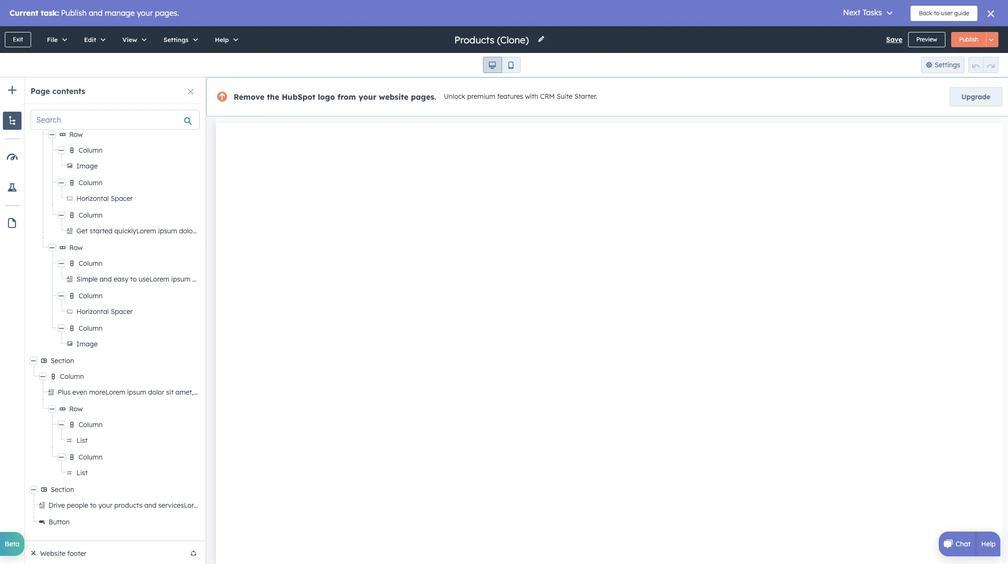 Task type: describe. For each thing, give the bounding box(es) containing it.
publish
[[960, 36, 979, 43]]

page contents
[[31, 87, 85, 96]]

0 horizontal spatial settings
[[164, 36, 189, 43]]

you
[[89, 114, 100, 122]]

tempor
[[364, 227, 387, 236]]

save
[[886, 35, 903, 44]]

2 section from the top
[[51, 486, 74, 495]]

website footer button
[[40, 549, 189, 560]]

footer
[[67, 550, 87, 559]]

0 horizontal spatial elit.
[[269, 389, 280, 397]]

file button
[[37, 26, 74, 53]]

2 group from the left
[[969, 57, 999, 73]]

dolor inside drive people to your products and serviceslorem ipsum dolor sit amet, consectetur adipiscing elit, s... button
[[227, 502, 243, 510]]

close image
[[188, 89, 194, 95]]

started
[[90, 227, 112, 236]]

0 horizontal spatial settings button
[[154, 26, 205, 53]]

morelorem
[[89, 389, 125, 397]]

view
[[122, 36, 137, 43]]

built
[[58, 114, 72, 122]]

1 group from the left
[[483, 57, 521, 73]]

simple and easy to uselorem ipsum dolor sit amet, consectetur adipiscing elit, sed do eiusmod tempor...
[[76, 275, 404, 284]]

page
[[31, 87, 50, 96]]

1 horizontal spatial and
[[144, 502, 156, 510]]

ipsum right "morelorem"
[[127, 389, 146, 397]]

1 list from the top
[[76, 437, 88, 445]]

simple
[[76, 275, 98, 284]]

hubspot
[[282, 92, 316, 102]]

0 vertical spatial your
[[359, 92, 377, 102]]

upgrade link
[[950, 87, 1003, 107]]

0 horizontal spatial and
[[100, 275, 112, 284]]

from
[[338, 92, 356, 102]]

website footer
[[40, 550, 87, 559]]

starter.
[[575, 92, 597, 101]]

help button
[[205, 26, 245, 53]]

drive people to your products and serviceslorem ipsum dolor sit amet, consectetur adipiscing elit, s...
[[49, 502, 368, 510]]

plus even morelorem ipsum dolor sit amet, consectetur adipiscing elit.
[[58, 389, 280, 397]]

spacer for image
[[111, 308, 133, 316]]

2 list from the top
[[76, 469, 88, 478]]

horizontal spacer for image
[[76, 308, 133, 316]]

easy
[[114, 275, 128, 284]]

drive people to your products and serviceslorem ipsum dolor sit amet, consectetur adipiscing elit, s... button
[[49, 500, 368, 512]]

dolor inside built with you in mind lorem ipsum dolor sit amet, consectetur adipiscing elit. button
[[170, 114, 186, 122]]

built with you in mind lorem ipsum dolor sit amet, consectetur adipiscing elit.
[[58, 114, 302, 122]]

your inside button
[[98, 502, 113, 510]]

s...
[[360, 502, 368, 510]]

crm
[[540, 92, 555, 101]]

with inside button
[[74, 114, 87, 122]]

horizontal for simple and easy to uselorem ipsum dolor sit amet, consectetur adipiscing elit, sed do eiusmod tempor...
[[76, 308, 109, 316]]

Search text field
[[31, 110, 180, 130]]

ipsum right serviceslorem
[[206, 502, 225, 510]]

1 image button from the top
[[76, 161, 198, 172]]

pages.
[[411, 92, 436, 102]]

publish button
[[951, 32, 987, 47]]

button button
[[49, 517, 199, 529]]

beta
[[5, 541, 20, 549]]

1 section button from the top
[[51, 356, 199, 367]]

exit link
[[5, 32, 31, 47]]

features
[[497, 92, 523, 101]]

view button
[[112, 26, 154, 53]]

unlock premium features with crm suite starter.
[[444, 92, 597, 101]]

get started quicklylorem ipsum dolor sit amet, consectetur adipiscing elit, sed do eiusmod tempor in... button
[[76, 226, 399, 237]]

horizontal spacer button for simple and easy to uselorem ipsum dolor sit amet, consectetur adipiscing elit, sed do eiusmod tempor...
[[76, 306, 198, 318]]

0 vertical spatial to
[[130, 275, 137, 284]]

2 vertical spatial elit,
[[347, 502, 358, 510]]

edit button
[[74, 26, 112, 53]]

dolor inside get started quicklylorem ipsum dolor sit amet, consectetur adipiscing elit, sed do eiusmod tempor in... button
[[179, 227, 195, 236]]

chat
[[956, 541, 971, 549]]

contents
[[52, 87, 85, 96]]

0 vertical spatial eiusmod
[[335, 227, 362, 236]]

row for image
[[69, 130, 83, 139]]

upgrade
[[962, 93, 991, 101]]

dolor inside the plus even morelorem ipsum dolor sit amet, consectetur adipiscing elit. button
[[148, 389, 164, 397]]

get started quicklylorem ipsum dolor sit amet, consectetur adipiscing elit, sed do eiusmod tempor in...
[[76, 227, 399, 236]]

image for 1st image button from the top
[[76, 162, 98, 171]]

2 image button from the top
[[76, 339, 198, 350]]



Task type: locate. For each thing, give the bounding box(es) containing it.
ipsum right lorem
[[149, 114, 168, 122]]

0 horizontal spatial sed
[[312, 227, 324, 236]]

1 vertical spatial list
[[76, 469, 88, 478]]

preview
[[917, 36, 938, 43]]

0 horizontal spatial help
[[215, 36, 229, 43]]

horizontal
[[76, 195, 109, 203], [76, 308, 109, 316]]

row down even
[[69, 405, 83, 414]]

0 vertical spatial horizontal
[[76, 195, 109, 203]]

adipiscing
[[256, 114, 289, 122], [265, 227, 298, 236], [278, 275, 311, 284], [234, 389, 267, 397], [313, 502, 345, 510]]

2 horizontal spacer from the top
[[76, 308, 133, 316]]

2 image from the top
[[76, 340, 98, 349]]

dolor inside simple and easy to uselorem ipsum dolor sit amet, consectetur adipiscing elit, sed do eiusmod tempor... button
[[192, 275, 209, 284]]

tempor...
[[377, 275, 404, 284]]

0 horizontal spatial elit,
[[300, 227, 311, 236]]

spacer
[[111, 195, 133, 203], [111, 308, 133, 316]]

plus
[[58, 389, 71, 397]]

row button down "morelorem"
[[69, 404, 198, 415]]

1 vertical spatial section
[[51, 486, 74, 495]]

1 vertical spatial to
[[90, 502, 97, 510]]

3 row from the top
[[69, 405, 83, 414]]

and
[[100, 275, 112, 284], [144, 502, 156, 510]]

sed
[[312, 227, 324, 236], [326, 275, 337, 284]]

website
[[379, 92, 409, 102]]

1 row from the top
[[69, 130, 83, 139]]

2 row button from the top
[[69, 242, 198, 254]]

1 vertical spatial settings
[[935, 61, 961, 69]]

to right people
[[90, 502, 97, 510]]

even
[[72, 389, 87, 397]]

drive
[[49, 502, 65, 510]]

row for simple and easy to uselorem ipsum dolor sit amet, consectetur adipiscing elit, sed do eiusmod tempor...
[[69, 244, 83, 252]]

1 horizontal spatial your
[[359, 92, 377, 102]]

to
[[130, 275, 137, 284], [90, 502, 97, 510]]

1 horizontal spatial with
[[525, 92, 538, 101]]

2 horizontal spacer button from the top
[[76, 306, 198, 318]]

horizontal spacer button for image
[[76, 193, 198, 205]]

0 vertical spatial section
[[51, 357, 74, 366]]

1 vertical spatial row
[[69, 244, 83, 252]]

0 vertical spatial do
[[325, 227, 334, 236]]

section button up products
[[51, 485, 199, 496]]

0 horizontal spatial group
[[483, 57, 521, 73]]

settings down preview button
[[935, 61, 961, 69]]

2 vertical spatial row
[[69, 405, 83, 414]]

ipsum
[[149, 114, 168, 122], [158, 227, 177, 236], [171, 275, 190, 284], [127, 389, 146, 397], [206, 502, 225, 510]]

1 vertical spatial elit.
[[269, 389, 280, 397]]

1 vertical spatial eiusmod
[[349, 275, 376, 284]]

in...
[[389, 227, 399, 236]]

amet,
[[198, 114, 216, 122], [206, 227, 224, 236], [220, 275, 238, 284], [176, 389, 194, 397], [254, 502, 272, 510]]

section button
[[51, 356, 199, 367], [51, 485, 199, 496]]

0 vertical spatial row
[[69, 130, 83, 139]]

settings button
[[154, 26, 205, 53], [921, 57, 965, 73]]

horizontal spacer button
[[76, 193, 198, 205], [76, 306, 198, 318]]

1 horizontal spatial to
[[130, 275, 137, 284]]

with left the "crm"
[[525, 92, 538, 101]]

0 vertical spatial image
[[76, 162, 98, 171]]

None field
[[454, 33, 532, 46]]

settings right the view button
[[164, 36, 189, 43]]

spacer down easy
[[111, 308, 133, 316]]

2 row from the top
[[69, 244, 83, 252]]

1 section from the top
[[51, 357, 74, 366]]

0 vertical spatial with
[[525, 92, 538, 101]]

horizontal spacer
[[76, 195, 133, 203], [76, 308, 133, 316]]

do
[[325, 227, 334, 236], [339, 275, 347, 284]]

ipsum right uselorem
[[171, 275, 190, 284]]

publish group
[[951, 32, 999, 47]]

file
[[47, 36, 58, 43]]

sit
[[188, 114, 196, 122], [197, 227, 205, 236], [210, 275, 218, 284], [166, 389, 174, 397], [245, 502, 252, 510]]

1 horizontal spacer from the top
[[76, 195, 133, 203]]

0 vertical spatial section button
[[51, 356, 199, 367]]

3 row button from the top
[[69, 404, 198, 415]]

group up features
[[483, 57, 521, 73]]

0 vertical spatial help
[[215, 36, 229, 43]]

0 vertical spatial sed
[[312, 227, 324, 236]]

0 vertical spatial elit,
[[300, 227, 311, 236]]

group down publish group
[[969, 57, 999, 73]]

spacer for get started quicklylorem ipsum dolor sit amet, consectetur adipiscing elit, sed do eiusmod tempor in...
[[111, 195, 133, 203]]

exit
[[13, 36, 23, 43]]

column button
[[60, 97, 199, 108], [79, 145, 198, 156], [79, 177, 198, 189], [79, 210, 198, 221], [79, 258, 198, 270], [79, 291, 198, 302], [79, 323, 198, 335], [60, 371, 199, 383], [79, 420, 198, 431], [79, 452, 198, 464]]

2 list button from the top
[[76, 468, 198, 479]]

row down built
[[69, 130, 83, 139]]

section
[[51, 357, 74, 366], [51, 486, 74, 495]]

and right products
[[144, 502, 156, 510]]

0 vertical spatial list button
[[76, 435, 198, 447]]

horizontal for image
[[76, 195, 109, 203]]

elit.
[[291, 114, 302, 122], [269, 389, 280, 397]]

1 vertical spatial image button
[[76, 339, 198, 350]]

and left easy
[[100, 275, 112, 284]]

1 horizontal spatial elit,
[[313, 275, 324, 284]]

0 vertical spatial spacer
[[111, 195, 133, 203]]

row button down quicklylorem
[[69, 242, 198, 254]]

2 section button from the top
[[51, 485, 199, 496]]

2 horizontal spatial elit,
[[347, 502, 358, 510]]

section up plus
[[51, 357, 74, 366]]

1 vertical spatial section button
[[51, 485, 199, 496]]

0 vertical spatial settings button
[[154, 26, 205, 53]]

row button
[[69, 129, 198, 141], [69, 242, 198, 254], [69, 404, 198, 415]]

lorem
[[127, 114, 147, 122]]

row down 'get'
[[69, 244, 83, 252]]

horizontal spacer button down easy
[[76, 306, 198, 318]]

eiusmod
[[335, 227, 362, 236], [349, 275, 376, 284]]

1 horizontal spatial settings button
[[921, 57, 965, 73]]

0 vertical spatial horizontal spacer button
[[76, 193, 198, 205]]

settings
[[164, 36, 189, 43], [935, 61, 961, 69]]

preview button
[[909, 32, 946, 47]]

0 vertical spatial and
[[100, 275, 112, 284]]

1 horizontal from the top
[[76, 195, 109, 203]]

plus even morelorem ipsum dolor sit amet, consectetur adipiscing elit. button
[[58, 387, 280, 399]]

premium
[[467, 92, 495, 101]]

quicklylorem
[[114, 227, 156, 236]]

1 vertical spatial sed
[[326, 275, 337, 284]]

1 vertical spatial spacer
[[111, 308, 133, 316]]

1 vertical spatial horizontal spacer
[[76, 308, 133, 316]]

products
[[114, 502, 142, 510]]

1 vertical spatial list button
[[76, 468, 198, 479]]

horizontal spacer down easy
[[76, 308, 133, 316]]

1 vertical spatial your
[[98, 502, 113, 510]]

horizontal spacer up started in the left top of the page
[[76, 195, 133, 203]]

section button up "morelorem"
[[51, 356, 199, 367]]

1 image from the top
[[76, 162, 98, 171]]

horizontal up started in the left top of the page
[[76, 195, 109, 203]]

edit
[[84, 36, 96, 43]]

your
[[359, 92, 377, 102], [98, 502, 113, 510]]

logo
[[318, 92, 335, 102]]

your left products
[[98, 502, 113, 510]]

2 horizontal from the top
[[76, 308, 109, 316]]

1 vertical spatial and
[[144, 502, 156, 510]]

0 vertical spatial settings
[[164, 36, 189, 43]]

help
[[215, 36, 229, 43], [982, 541, 996, 549]]

your right from
[[359, 92, 377, 102]]

row button down lorem
[[69, 129, 198, 141]]

the
[[267, 92, 279, 102]]

2 vertical spatial row button
[[69, 404, 198, 415]]

people
[[67, 502, 88, 510]]

0 horizontal spatial your
[[98, 502, 113, 510]]

1 vertical spatial horizontal spacer button
[[76, 306, 198, 318]]

image for first image button from the bottom of the page
[[76, 340, 98, 349]]

1 spacer from the top
[[111, 195, 133, 203]]

eiusmod left tempor
[[335, 227, 362, 236]]

1 vertical spatial horizontal
[[76, 308, 109, 316]]

0 vertical spatial elit.
[[291, 114, 302, 122]]

0 horizontal spatial with
[[74, 114, 87, 122]]

remove
[[234, 92, 265, 102]]

get
[[76, 227, 88, 236]]

unlock
[[444, 92, 466, 101]]

suite
[[557, 92, 573, 101]]

1 horizontal spatial do
[[339, 275, 347, 284]]

beta button
[[0, 533, 24, 557]]

1 horizontal spatial sed
[[326, 275, 337, 284]]

0 vertical spatial list
[[76, 437, 88, 445]]

button
[[49, 519, 70, 527]]

elit,
[[300, 227, 311, 236], [313, 275, 324, 284], [347, 502, 358, 510]]

save button
[[886, 34, 903, 45]]

consectetur
[[218, 114, 255, 122], [226, 227, 263, 236], [240, 275, 277, 284], [195, 389, 232, 397], [274, 502, 311, 510]]

serviceslorem
[[158, 502, 204, 510]]

1 vertical spatial settings button
[[921, 57, 965, 73]]

0 vertical spatial row button
[[69, 129, 198, 141]]

spacer up quicklylorem
[[111, 195, 133, 203]]

1 vertical spatial with
[[74, 114, 87, 122]]

horizontal down simple
[[76, 308, 109, 316]]

1 horizontal spatial elit.
[[291, 114, 302, 122]]

website
[[40, 550, 65, 559]]

1 horizontal spacer button from the top
[[76, 193, 198, 205]]

eiusmod left tempor...
[[349, 275, 376, 284]]

1 horizontal spatial settings
[[935, 61, 961, 69]]

0 vertical spatial horizontal spacer
[[76, 195, 133, 203]]

mind
[[110, 114, 126, 122]]

with left you
[[74, 114, 87, 122]]

0 horizontal spatial to
[[90, 502, 97, 510]]

row button for simple and easy to uselorem ipsum dolor sit amet, consectetur adipiscing elit, sed do eiusmod tempor...
[[69, 242, 198, 254]]

built with you in mind lorem ipsum dolor sit amet, consectetur adipiscing elit. button
[[58, 112, 302, 124]]

0 horizontal spatial do
[[325, 227, 334, 236]]

group
[[483, 57, 521, 73], [969, 57, 999, 73]]

horizontal spacer button up quicklylorem
[[76, 193, 198, 205]]

1 vertical spatial do
[[339, 275, 347, 284]]

row button for image
[[69, 129, 198, 141]]

to right easy
[[130, 275, 137, 284]]

image
[[76, 162, 98, 171], [76, 340, 98, 349]]

list button
[[76, 435, 198, 447], [76, 468, 198, 479]]

simple and easy to uselorem ipsum dolor sit amet, consectetur adipiscing elit, sed do eiusmod tempor... button
[[76, 274, 404, 285]]

1 vertical spatial elit,
[[313, 275, 324, 284]]

in
[[102, 114, 108, 122]]

1 horizontal spatial help
[[982, 541, 996, 549]]

help inside button
[[215, 36, 229, 43]]

uselorem
[[139, 275, 169, 284]]

row
[[69, 130, 83, 139], [69, 244, 83, 252], [69, 405, 83, 414]]

remove the hubspot logo from your website pages.
[[234, 92, 436, 102]]

image button
[[76, 161, 198, 172], [76, 339, 198, 350]]

ipsum right quicklylorem
[[158, 227, 177, 236]]

dolor
[[170, 114, 186, 122], [179, 227, 195, 236], [192, 275, 209, 284], [148, 389, 164, 397], [227, 502, 243, 510]]

1 horizontal spatial group
[[969, 57, 999, 73]]

section up drive
[[51, 486, 74, 495]]

horizontal spacer for get started quicklylorem ipsum dolor sit amet, consectetur adipiscing elit, sed do eiusmod tempor in...
[[76, 195, 133, 203]]

0 vertical spatial image button
[[76, 161, 198, 172]]

1 vertical spatial image
[[76, 340, 98, 349]]

1 vertical spatial help
[[982, 541, 996, 549]]

1 row button from the top
[[69, 129, 198, 141]]

2 spacer from the top
[[111, 308, 133, 316]]

1 list button from the top
[[76, 435, 198, 447]]

1 vertical spatial row button
[[69, 242, 198, 254]]

list
[[76, 437, 88, 445], [76, 469, 88, 478]]



Task type: vqa. For each thing, say whether or not it's contained in the screenshot.
View button
yes



